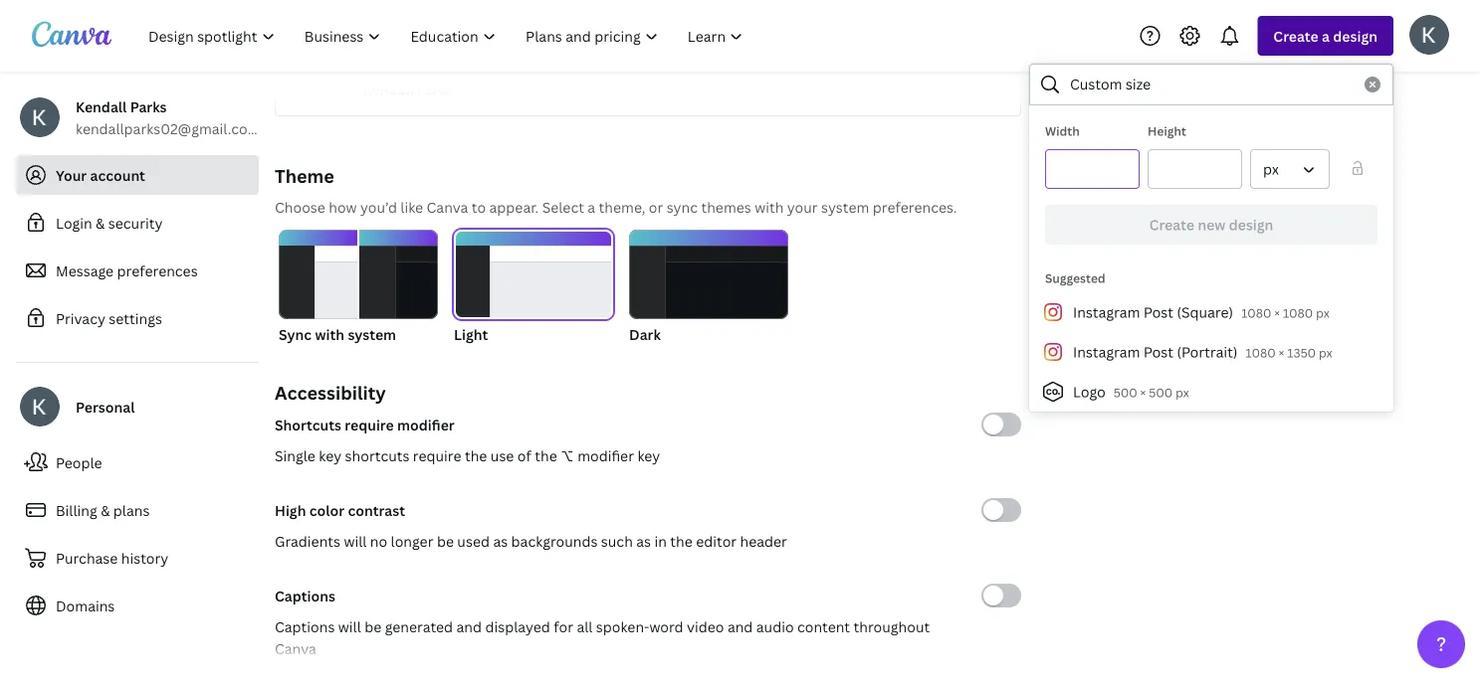 Task type: describe. For each thing, give the bounding box(es) containing it.
shortcuts
[[275, 416, 342, 435]]

gradients will no longer be used as backgrounds such as in the editor header
[[275, 532, 787, 551]]

sync with system
[[279, 325, 396, 344]]

post for (portrait)
[[1144, 343, 1174, 362]]

purchase history
[[56, 549, 169, 568]]

& for login
[[96, 214, 105, 232]]

for
[[554, 618, 573, 637]]

audio
[[756, 618, 794, 637]]

1 and from the left
[[457, 618, 482, 637]]

theme
[[275, 164, 334, 188]]

how
[[329, 198, 357, 217]]

top level navigation element
[[135, 16, 760, 56]]

use
[[491, 447, 514, 465]]

captions for captions
[[275, 587, 336, 606]]

Units: px button
[[1250, 149, 1330, 189]]

message
[[56, 261, 114, 280]]

parks for kendall parks kendallparks02@gmail.com
[[130, 97, 167, 116]]

your account link
[[16, 155, 259, 195]]

theme,
[[599, 198, 646, 217]]

kendall for kendall parks kendallparks02@gmail.com
[[76, 97, 127, 116]]

a inside theme choose how you'd like canva to appear. select a theme, or sync themes with your system preferences.
[[588, 198, 595, 217]]

& for billing
[[101, 501, 110, 520]]

px inside 'instagram post (square) 1080 × 1080 px'
[[1316, 305, 1330, 322]]

with inside button
[[315, 325, 345, 344]]

canva inside captions will be generated and displayed for all spoken-word video and audio content throughout canva
[[275, 640, 316, 659]]

height
[[1148, 123, 1187, 139]]

single key shortcuts require the use of the ⌥ modifier key
[[275, 447, 660, 465]]

video
[[687, 618, 724, 637]]

Width number field
[[1058, 150, 1127, 188]]

create for create new design
[[1150, 216, 1195, 234]]

⌥
[[561, 447, 574, 465]]

0 vertical spatial modifier
[[397, 416, 455, 435]]

system inside theme choose how you'd like canva to appear. select a theme, or sync themes with your system preferences.
[[821, 198, 869, 217]]

kendallparks02@gmail.com
[[76, 119, 260, 138]]

privacy
[[56, 309, 105, 328]]

purchase
[[56, 549, 118, 568]]

privacy settings
[[56, 309, 162, 328]]

kendall for kendall parks
[[363, 79, 414, 98]]

1 as from the left
[[493, 532, 508, 551]]

will for be
[[338, 618, 361, 637]]

shortcuts require modifier
[[275, 416, 455, 435]]

width
[[1045, 123, 1080, 139]]

spoken-
[[596, 618, 649, 637]]

message preferences
[[56, 261, 198, 280]]

kendall parks image
[[1410, 15, 1450, 55]]

2 horizontal spatial the
[[670, 532, 693, 551]]

system inside sync with system button
[[348, 325, 396, 344]]

plans
[[113, 501, 150, 520]]

billing & plans
[[56, 501, 150, 520]]

1 vertical spatial modifier
[[578, 447, 634, 465]]

to
[[472, 198, 486, 217]]

personal
[[76, 398, 135, 417]]

used
[[457, 532, 490, 551]]

contrast
[[348, 501, 405, 520]]

(square)
[[1177, 303, 1234, 322]]

design for create new design
[[1229, 216, 1274, 234]]

high
[[275, 501, 306, 520]]

color
[[309, 501, 345, 520]]

instagram for instagram post (square)
[[1073, 303, 1140, 322]]

longer
[[391, 532, 434, 551]]

1080 up 1350
[[1283, 305, 1313, 322]]

purchase history link
[[16, 539, 259, 578]]

create for create a design
[[1274, 26, 1319, 45]]

your
[[787, 198, 818, 217]]

high color contrast
[[275, 501, 405, 520]]

sync
[[279, 325, 312, 344]]

create new design
[[1150, 216, 1274, 234]]

(portrait)
[[1177, 343, 1238, 362]]

create a design button
[[1258, 16, 1394, 56]]

create a design
[[1274, 26, 1378, 45]]

preferences
[[117, 261, 198, 280]]

parks for kendall parks
[[417, 79, 453, 98]]

1080 for instagram post (portrait)
[[1246, 345, 1276, 361]]

like
[[401, 198, 423, 217]]

message preferences link
[[16, 251, 259, 291]]

your
[[56, 166, 87, 185]]

in
[[655, 532, 667, 551]]

1 horizontal spatial the
[[535, 447, 557, 465]]

history
[[121, 549, 169, 568]]

list containing instagram post (square)
[[1029, 293, 1394, 412]]

1 horizontal spatial require
[[413, 447, 461, 465]]

domains
[[56, 597, 115, 616]]

design for create a design
[[1333, 26, 1378, 45]]

your account
[[56, 166, 145, 185]]

single
[[275, 447, 315, 465]]

themes
[[701, 198, 751, 217]]

accessibility
[[275, 381, 386, 405]]

shortcuts
[[345, 447, 410, 465]]

px inside logo 500 × 500 px
[[1176, 385, 1189, 401]]

login
[[56, 214, 92, 232]]

light
[[454, 325, 488, 344]]

domains link
[[16, 586, 259, 626]]

displayed
[[485, 618, 550, 637]]

generated
[[385, 618, 453, 637]]

header
[[740, 532, 787, 551]]



Task type: locate. For each thing, give the bounding box(es) containing it.
create inside button
[[1150, 216, 1195, 234]]

be left "used"
[[437, 532, 454, 551]]

1 vertical spatial will
[[338, 618, 361, 637]]

1 horizontal spatial system
[[821, 198, 869, 217]]

such
[[601, 532, 633, 551]]

will inside captions will be generated and displayed for all spoken-word video and audio content throughout canva
[[338, 618, 361, 637]]

instagram post (portrait) 1080 × 1350 px
[[1073, 343, 1333, 362]]

gradients
[[275, 532, 340, 551]]

px inside button
[[1263, 160, 1279, 179]]

require up 'shortcuts'
[[345, 416, 394, 435]]

captions will be generated and displayed for all spoken-word video and audio content throughout canva
[[275, 618, 930, 659]]

1 horizontal spatial as
[[636, 532, 651, 551]]

be left generated
[[365, 618, 382, 637]]

choose
[[275, 198, 325, 217]]

0 horizontal spatial be
[[365, 618, 382, 637]]

and left displayed
[[457, 618, 482, 637]]

billing
[[56, 501, 97, 520]]

system
[[821, 198, 869, 217], [348, 325, 396, 344]]

design inside create a design dropdown button
[[1333, 26, 1378, 45]]

1 vertical spatial captions
[[275, 618, 335, 637]]

with inside theme choose how you'd like canva to appear. select a theme, or sync themes with your system preferences.
[[755, 198, 784, 217]]

1 horizontal spatial modifier
[[578, 447, 634, 465]]

preferences.
[[873, 198, 957, 217]]

create inside dropdown button
[[1274, 26, 1319, 45]]

× inside logo 500 × 500 px
[[1141, 385, 1146, 401]]

kendall down top level navigation element at the top
[[363, 79, 414, 98]]

suggested
[[1045, 270, 1106, 287]]

privacy settings link
[[16, 299, 259, 338]]

× for (square)
[[1275, 305, 1280, 322]]

word
[[649, 618, 684, 637]]

a
[[1322, 26, 1330, 45], [588, 198, 595, 217]]

backgrounds
[[511, 532, 598, 551]]

parks
[[417, 79, 453, 98], [130, 97, 167, 116]]

key right '⌥'
[[638, 447, 660, 465]]

or
[[649, 198, 663, 217]]

0 horizontal spatial require
[[345, 416, 394, 435]]

the
[[465, 447, 487, 465], [535, 447, 557, 465], [670, 532, 693, 551]]

Dark button
[[629, 230, 788, 345]]

1 vertical spatial with
[[315, 325, 345, 344]]

the right in
[[670, 532, 693, 551]]

dark
[[629, 325, 661, 344]]

0 vertical spatial instagram
[[1073, 303, 1140, 322]]

instagram for instagram post (portrait)
[[1073, 343, 1140, 362]]

instagram up logo
[[1073, 343, 1140, 362]]

modifier right '⌥'
[[578, 447, 634, 465]]

& right login
[[96, 214, 105, 232]]

Sync with system button
[[279, 230, 438, 345]]

0 vertical spatial &
[[96, 214, 105, 232]]

captions
[[275, 587, 336, 606], [275, 618, 335, 637]]

500 right logo
[[1114, 385, 1138, 401]]

as left in
[[636, 532, 651, 551]]

1 instagram from the top
[[1073, 303, 1140, 322]]

key
[[319, 447, 342, 465], [638, 447, 660, 465]]

1 horizontal spatial be
[[437, 532, 454, 551]]

create up search search field on the top right
[[1274, 26, 1319, 45]]

parks inside kendall parks kendallparks02@gmail.com
[[130, 97, 167, 116]]

500
[[1114, 385, 1138, 401], [1149, 385, 1173, 401]]

1 horizontal spatial kendall
[[363, 79, 414, 98]]

1 horizontal spatial canva
[[427, 198, 468, 217]]

security
[[108, 214, 163, 232]]

people
[[56, 453, 102, 472]]

modifier
[[397, 416, 455, 435], [578, 447, 634, 465]]

a inside dropdown button
[[1322, 26, 1330, 45]]

0 horizontal spatial key
[[319, 447, 342, 465]]

instagram down suggested
[[1073, 303, 1140, 322]]

× inside 'instagram post (square) 1080 × 1080 px'
[[1275, 305, 1280, 322]]

logo 500 × 500 px
[[1073, 383, 1189, 402]]

0 horizontal spatial 500
[[1114, 385, 1138, 401]]

0 vertical spatial with
[[755, 198, 784, 217]]

login & security
[[56, 214, 163, 232]]

1 horizontal spatial and
[[728, 618, 753, 637]]

0 horizontal spatial system
[[348, 325, 396, 344]]

0 vertical spatial ×
[[1275, 305, 1280, 322]]

1 horizontal spatial design
[[1333, 26, 1378, 45]]

1 captions from the top
[[275, 587, 336, 606]]

500 down instagram post (portrait) 1080 × 1350 px
[[1149, 385, 1173, 401]]

1 vertical spatial canva
[[275, 640, 316, 659]]

Search search field
[[1070, 66, 1353, 104]]

account
[[90, 166, 145, 185]]

design left kendall parks icon
[[1333, 26, 1378, 45]]

1 horizontal spatial key
[[638, 447, 660, 465]]

1 horizontal spatial create
[[1274, 26, 1319, 45]]

parks up kendallparks02@gmail.com
[[130, 97, 167, 116]]

create
[[1274, 26, 1319, 45], [1150, 216, 1195, 234]]

kendall inside kendall parks kendallparks02@gmail.com
[[76, 97, 127, 116]]

& inside billing & plans link
[[101, 501, 110, 520]]

canva inside theme choose how you'd like canva to appear. select a theme, or sync themes with your system preferences.
[[427, 198, 468, 217]]

require
[[345, 416, 394, 435], [413, 447, 461, 465]]

1 vertical spatial require
[[413, 447, 461, 465]]

list
[[1029, 293, 1394, 412]]

2 and from the left
[[728, 618, 753, 637]]

kendall parks kendallparks02@gmail.com
[[76, 97, 260, 138]]

px inside instagram post (portrait) 1080 × 1350 px
[[1319, 345, 1333, 361]]

2 500 from the left
[[1149, 385, 1173, 401]]

require right 'shortcuts'
[[413, 447, 461, 465]]

sync
[[667, 198, 698, 217]]

px
[[1263, 160, 1279, 179], [1316, 305, 1330, 322], [1319, 345, 1333, 361], [1176, 385, 1189, 401]]

0 horizontal spatial and
[[457, 618, 482, 637]]

1 horizontal spatial parks
[[417, 79, 453, 98]]

1080 inside instagram post (portrait) 1080 × 1350 px
[[1246, 345, 1276, 361]]

0 vertical spatial post
[[1144, 303, 1174, 322]]

1 vertical spatial system
[[348, 325, 396, 344]]

key right 'single'
[[319, 447, 342, 465]]

1 500 from the left
[[1114, 385, 1138, 401]]

1 horizontal spatial with
[[755, 198, 784, 217]]

1080 right the (square)
[[1242, 305, 1272, 322]]

of
[[518, 447, 532, 465]]

Height number field
[[1161, 150, 1230, 188]]

system up accessibility
[[348, 325, 396, 344]]

0 vertical spatial canva
[[427, 198, 468, 217]]

1 post from the top
[[1144, 303, 1174, 322]]

1 horizontal spatial 500
[[1149, 385, 1173, 401]]

new
[[1198, 216, 1226, 234]]

1350
[[1287, 345, 1316, 361]]

be
[[437, 532, 454, 551], [365, 618, 382, 637]]

the left '⌥'
[[535, 447, 557, 465]]

as right "used"
[[493, 532, 508, 551]]

and
[[457, 618, 482, 637], [728, 618, 753, 637]]

0 horizontal spatial kendall
[[76, 97, 127, 116]]

& inside login & security link
[[96, 214, 105, 232]]

you'd
[[360, 198, 397, 217]]

be inside captions will be generated and displayed for all spoken-word video and audio content throughout canva
[[365, 618, 382, 637]]

people link
[[16, 443, 259, 483]]

will left no
[[344, 532, 367, 551]]

× inside instagram post (portrait) 1080 × 1350 px
[[1279, 345, 1285, 361]]

with right the sync in the left of the page
[[315, 325, 345, 344]]

throughout
[[854, 618, 930, 637]]

1 key from the left
[[319, 447, 342, 465]]

× right logo
[[1141, 385, 1146, 401]]

create left new
[[1150, 216, 1195, 234]]

2 vertical spatial ×
[[1141, 385, 1146, 401]]

2 post from the top
[[1144, 343, 1174, 362]]

kendall up your account
[[76, 97, 127, 116]]

logo
[[1073, 383, 1106, 402]]

canva
[[427, 198, 468, 217], [275, 640, 316, 659]]

select
[[542, 198, 584, 217]]

post
[[1144, 303, 1174, 322], [1144, 343, 1174, 362]]

0 vertical spatial system
[[821, 198, 869, 217]]

post for (square)
[[1144, 303, 1174, 322]]

× for (portrait)
[[1279, 345, 1285, 361]]

billing & plans link
[[16, 491, 259, 531]]

0 horizontal spatial design
[[1229, 216, 1274, 234]]

2 as from the left
[[636, 532, 651, 551]]

1080
[[1242, 305, 1272, 322], [1283, 305, 1313, 322], [1246, 345, 1276, 361]]

0 vertical spatial be
[[437, 532, 454, 551]]

appear.
[[489, 198, 539, 217]]

2 key from the left
[[638, 447, 660, 465]]

editor
[[696, 532, 737, 551]]

kendall parks
[[363, 79, 453, 98]]

1 vertical spatial instagram
[[1073, 343, 1140, 362]]

theme choose how you'd like canva to appear. select a theme, or sync themes with your system preferences.
[[275, 164, 957, 217]]

Light button
[[454, 230, 613, 345]]

&
[[96, 214, 105, 232], [101, 501, 110, 520]]

the left use
[[465, 447, 487, 465]]

& left plans
[[101, 501, 110, 520]]

all
[[577, 618, 593, 637]]

post up logo 500 × 500 px
[[1144, 343, 1174, 362]]

× right the (square)
[[1275, 305, 1280, 322]]

2 instagram from the top
[[1073, 343, 1140, 362]]

as
[[493, 532, 508, 551], [636, 532, 651, 551]]

1080 for instagram post (square)
[[1242, 305, 1272, 322]]

0 horizontal spatial with
[[315, 325, 345, 344]]

1 vertical spatial a
[[588, 198, 595, 217]]

0 vertical spatial design
[[1333, 26, 1378, 45]]

×
[[1275, 305, 1280, 322], [1279, 345, 1285, 361], [1141, 385, 1146, 401]]

1 vertical spatial post
[[1144, 343, 1174, 362]]

system right your
[[821, 198, 869, 217]]

0 horizontal spatial as
[[493, 532, 508, 551]]

0 horizontal spatial a
[[588, 198, 595, 217]]

0 vertical spatial create
[[1274, 26, 1319, 45]]

0 horizontal spatial create
[[1150, 216, 1195, 234]]

post left the (square)
[[1144, 303, 1174, 322]]

settings
[[109, 309, 162, 328]]

0 vertical spatial require
[[345, 416, 394, 435]]

and right video
[[728, 618, 753, 637]]

1 vertical spatial design
[[1229, 216, 1274, 234]]

1080 left 1350
[[1246, 345, 1276, 361]]

with left your
[[755, 198, 784, 217]]

0 horizontal spatial parks
[[130, 97, 167, 116]]

design inside create new design button
[[1229, 216, 1274, 234]]

login & security link
[[16, 203, 259, 243]]

1 vertical spatial be
[[365, 618, 382, 637]]

will left generated
[[338, 618, 361, 637]]

design
[[1333, 26, 1378, 45], [1229, 216, 1274, 234]]

captions for captions will be generated and displayed for all spoken-word video and audio content throughout canva
[[275, 618, 335, 637]]

modifier up single key shortcuts require the use of the ⌥ modifier key
[[397, 416, 455, 435]]

will for no
[[344, 532, 367, 551]]

captions inside captions will be generated and displayed for all spoken-word video and audio content throughout canva
[[275, 618, 335, 637]]

parks down top level navigation element at the top
[[417, 79, 453, 98]]

1 horizontal spatial a
[[1322, 26, 1330, 45]]

0 horizontal spatial the
[[465, 447, 487, 465]]

1 vertical spatial &
[[101, 501, 110, 520]]

1 vertical spatial ×
[[1279, 345, 1285, 361]]

0 vertical spatial captions
[[275, 587, 336, 606]]

2 captions from the top
[[275, 618, 335, 637]]

content
[[797, 618, 850, 637]]

instagram post (square) 1080 × 1080 px
[[1073, 303, 1330, 322]]

× left 1350
[[1279, 345, 1285, 361]]

0 horizontal spatial canva
[[275, 640, 316, 659]]

design right new
[[1229, 216, 1274, 234]]

0 vertical spatial a
[[1322, 26, 1330, 45]]

kendall
[[363, 79, 414, 98], [76, 97, 127, 116]]

no
[[370, 532, 387, 551]]

0 vertical spatial will
[[344, 532, 367, 551]]

1 vertical spatial create
[[1150, 216, 1195, 234]]

create new design button
[[1045, 205, 1378, 245]]

0 horizontal spatial modifier
[[397, 416, 455, 435]]



Task type: vqa. For each thing, say whether or not it's contained in the screenshot.
the Position "Dropdown Button"
no



